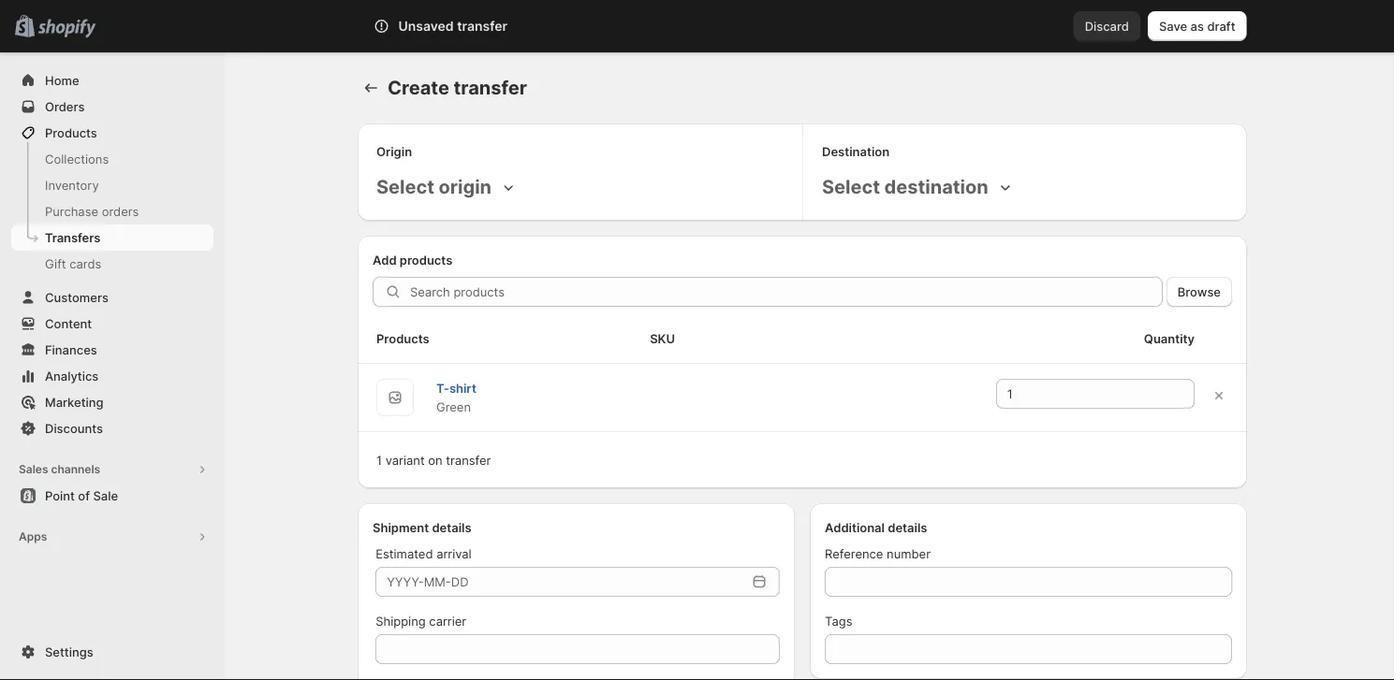 Task type: locate. For each thing, give the bounding box(es) containing it.
search button
[[419, 11, 962, 41]]

additional details
[[825, 521, 927, 535]]

unsaved
[[398, 18, 454, 34]]

products up collections
[[45, 125, 97, 140]]

shipment
[[373, 521, 429, 535]]

transfer
[[457, 18, 507, 34], [454, 76, 527, 99], [446, 453, 491, 468]]

analytics
[[45, 369, 99, 383]]

gift cards
[[45, 257, 101, 271]]

destination
[[822, 144, 890, 159]]

orders link
[[11, 94, 213, 120]]

destination
[[884, 176, 988, 198]]

gift cards link
[[11, 251, 213, 277]]

on
[[428, 453, 443, 468]]

shopify image
[[38, 19, 96, 38]]

transfers
[[45, 230, 100, 245]]

0 horizontal spatial details
[[432, 521, 472, 535]]

select for select destination
[[822, 176, 880, 198]]

discounts link
[[11, 416, 213, 442]]

1 vertical spatial transfer
[[454, 76, 527, 99]]

sale
[[93, 489, 118, 503]]

sales channels
[[19, 463, 100, 477]]

details up arrival
[[432, 521, 472, 535]]

inventory link
[[11, 172, 213, 198]]

2 vertical spatial transfer
[[446, 453, 491, 468]]

select down origin
[[376, 176, 434, 198]]

2 select from the left
[[822, 176, 880, 198]]

t-shirt link
[[436, 381, 476, 396]]

1 details from the left
[[432, 521, 472, 535]]

unsaved transfer
[[398, 18, 507, 34]]

save as draft button
[[1148, 11, 1247, 41]]

Search products text field
[[410, 277, 1163, 307]]

products down 'add products'
[[376, 331, 429, 346]]

select for select origin
[[376, 176, 434, 198]]

apps
[[19, 530, 47, 544]]

transfer right unsaved
[[457, 18, 507, 34]]

0 vertical spatial transfer
[[457, 18, 507, 34]]

0 vertical spatial products
[[45, 125, 97, 140]]

origin
[[439, 176, 492, 198]]

settings
[[45, 645, 93, 660]]

details up number
[[888, 521, 927, 535]]

products link
[[11, 120, 213, 146]]

transfer down search
[[454, 76, 527, 99]]

search
[[449, 19, 489, 33]]

analytics link
[[11, 363, 213, 389]]

1 horizontal spatial select
[[822, 176, 880, 198]]

green
[[436, 400, 471, 414]]

apps button
[[11, 524, 213, 551]]

customers
[[45, 290, 109, 305]]

quantity
[[1144, 331, 1195, 346]]

0 horizontal spatial select
[[376, 176, 434, 198]]

shirt
[[449, 381, 476, 396]]

variant
[[385, 453, 425, 468]]

1 horizontal spatial details
[[888, 521, 927, 535]]

estimated arrival
[[376, 547, 472, 561]]

save as draft
[[1159, 19, 1235, 33]]

channels
[[51, 463, 100, 477]]

finances link
[[11, 337, 213, 363]]

browse
[[1178, 285, 1221, 299]]

point of sale button
[[0, 483, 225, 509]]

sku
[[650, 331, 675, 346]]

t-shirt green
[[436, 381, 476, 414]]

purchase orders link
[[11, 198, 213, 225]]

details for shipment details
[[432, 521, 472, 535]]

1
[[376, 453, 382, 468]]

2 details from the left
[[888, 521, 927, 535]]

purchase orders
[[45, 204, 139, 219]]

gift
[[45, 257, 66, 271]]

transfer right on
[[446, 453, 491, 468]]

None number field
[[996, 379, 1167, 409]]

Estimated arrival text field
[[376, 567, 746, 597]]

inventory
[[45, 178, 99, 192]]

arrival
[[436, 547, 472, 561]]

reference number
[[825, 547, 931, 561]]

products
[[45, 125, 97, 140], [376, 331, 429, 346]]

cards
[[70, 257, 101, 271]]

settings link
[[11, 639, 213, 666]]

details
[[432, 521, 472, 535], [888, 521, 927, 535]]

select
[[376, 176, 434, 198], [822, 176, 880, 198]]

browse button
[[1166, 277, 1232, 307]]

1 select from the left
[[376, 176, 434, 198]]

1 vertical spatial products
[[376, 331, 429, 346]]

shipping
[[376, 614, 426, 629]]

0 horizontal spatial products
[[45, 125, 97, 140]]

reference
[[825, 547, 883, 561]]

customers link
[[11, 285, 213, 311]]

marketing
[[45, 395, 103, 410]]

shipment details
[[373, 521, 472, 535]]

select down destination
[[822, 176, 880, 198]]

create
[[388, 76, 449, 99]]



Task type: describe. For each thing, give the bounding box(es) containing it.
sales channels button
[[11, 457, 213, 483]]

t-
[[436, 381, 449, 396]]

content
[[45, 316, 92, 331]]

Tags text field
[[825, 635, 1232, 665]]

carrier
[[429, 614, 466, 629]]

content link
[[11, 311, 213, 337]]

details for additional details
[[888, 521, 927, 535]]

add products
[[373, 253, 452, 267]]

collections link
[[11, 146, 213, 172]]

point of sale
[[45, 489, 118, 503]]

tags
[[825, 614, 852, 629]]

1 variant on transfer
[[376, 453, 491, 468]]

draft
[[1207, 19, 1235, 33]]

additional
[[825, 521, 885, 535]]

point
[[45, 489, 75, 503]]

orders
[[45, 99, 85, 114]]

create transfer
[[388, 76, 527, 99]]

of
[[78, 489, 90, 503]]

marketing link
[[11, 389, 213, 416]]

orders
[[102, 204, 139, 219]]

discounts
[[45, 421, 103, 436]]

origin
[[376, 144, 412, 159]]

purchase
[[45, 204, 98, 219]]

save
[[1159, 19, 1187, 33]]

collections
[[45, 152, 109, 166]]

as
[[1191, 19, 1204, 33]]

select destination button
[[818, 172, 1018, 202]]

home
[[45, 73, 79, 88]]

sales
[[19, 463, 48, 477]]

number
[[887, 547, 931, 561]]

shipping carrier
[[376, 614, 466, 629]]

add
[[373, 253, 397, 267]]

point of sale link
[[11, 483, 213, 509]]

transfer for create transfer
[[454, 76, 527, 99]]

Shipping carrier text field
[[376, 635, 780, 665]]

discard
[[1085, 19, 1129, 33]]

select origin button
[[373, 172, 522, 202]]

products inside products link
[[45, 125, 97, 140]]

select destination
[[822, 176, 988, 198]]

discard link
[[1074, 11, 1140, 41]]

transfers link
[[11, 225, 213, 251]]

finances
[[45, 343, 97, 357]]

transfer for unsaved transfer
[[457, 18, 507, 34]]

select origin
[[376, 176, 492, 198]]

products
[[400, 253, 452, 267]]

home link
[[11, 67, 213, 94]]

estimated
[[376, 547, 433, 561]]

Reference number text field
[[825, 567, 1232, 597]]

1 horizontal spatial products
[[376, 331, 429, 346]]



Task type: vqa. For each thing, say whether or not it's contained in the screenshot.
GIFT CARDS LINK
yes



